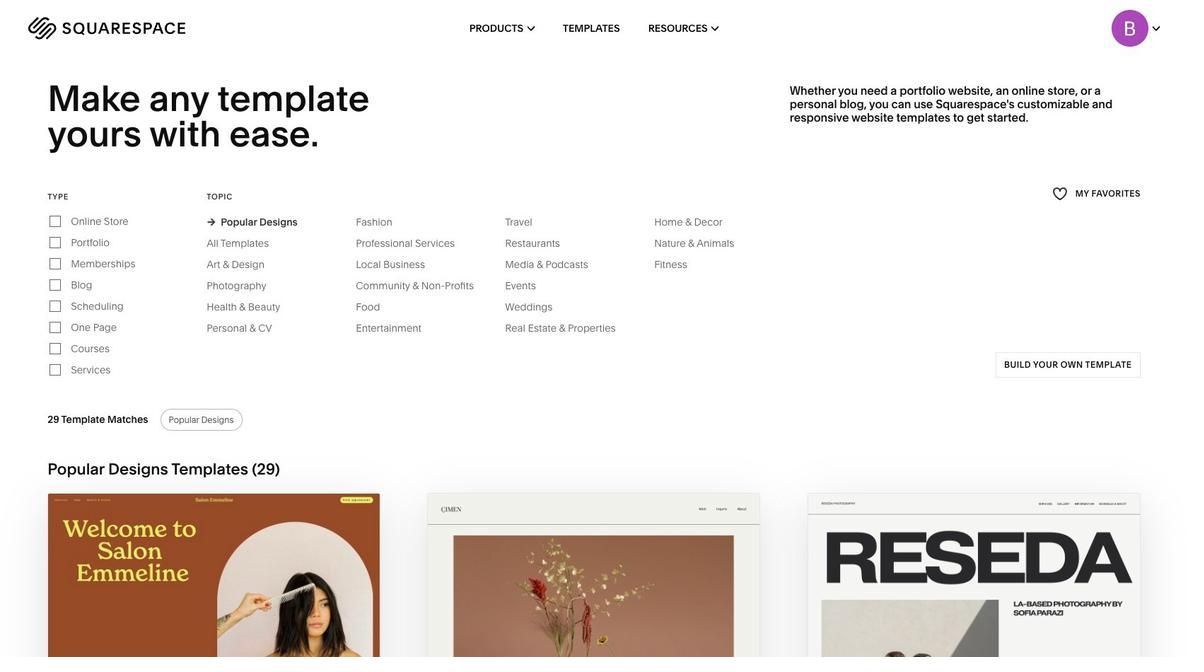 Task type: locate. For each thing, give the bounding box(es) containing it.
emmeline image
[[48, 494, 380, 657]]



Task type: describe. For each thing, give the bounding box(es) containing it.
çimen image
[[428, 494, 760, 657]]

reseda image
[[808, 494, 1140, 657]]



Task type: vqa. For each thing, say whether or not it's contained in the screenshot.
services
no



